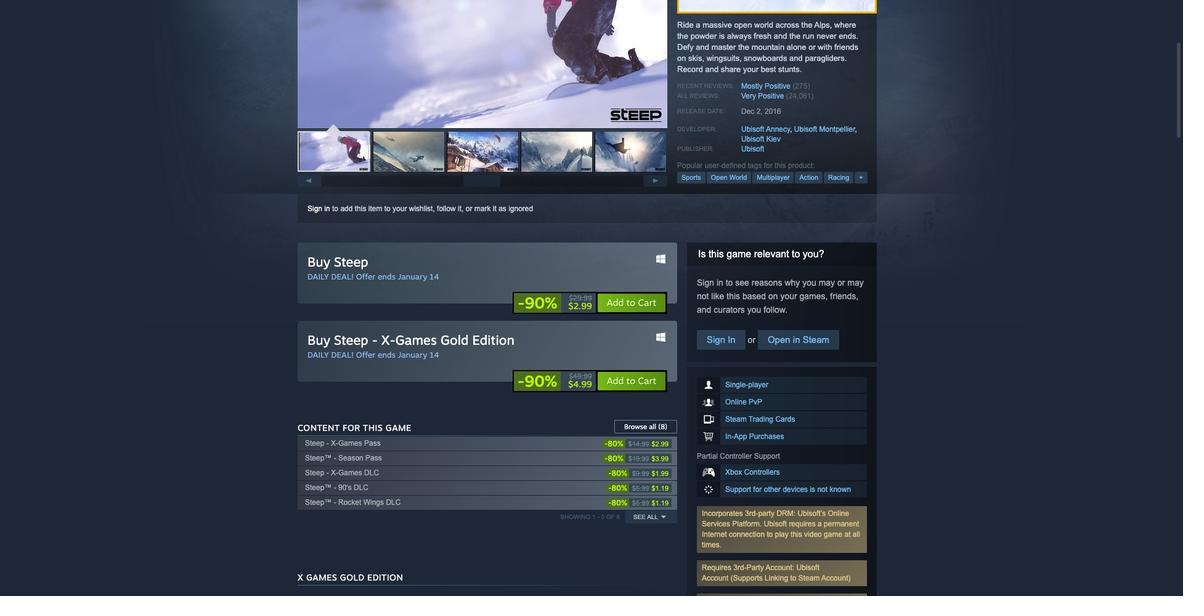 Task type: describe. For each thing, give the bounding box(es) containing it.
and inside sign in to see reasons why you may or may not like this based on your games, friends, and curators you follow.
[[697, 305, 712, 315]]

party
[[759, 510, 775, 519]]

to up the browse
[[627, 375, 636, 387]]

$49.99 $4.99
[[569, 372, 592, 390]]

cards
[[776, 416, 796, 424]]

0 horizontal spatial you
[[748, 305, 762, 315]]

january inside buy steep - x-games gold edition daily deal! offer ends january 14
[[398, 350, 427, 360]]

racing link
[[824, 172, 854, 184]]

account)
[[822, 575, 851, 583]]

very positive (24,061)
[[742, 92, 814, 100]]

90% for edition
[[525, 372, 558, 391]]

0 horizontal spatial for
[[754, 486, 762, 494]]

$5.99 for steep™ - 90's dlc
[[633, 485, 650, 492]]

why
[[785, 278, 800, 288]]

a inside ride a massive open world across the alps, where the powder is always fresh and the run never ends. defy and master the mountain alone or with friends on skis, wingsuits, snowboards and paragliders. record and share your best stunts.
[[696, 20, 701, 30]]

partial controller support
[[697, 453, 780, 461]]

best
[[761, 65, 777, 74]]

positive for very positive
[[759, 92, 784, 100]]

cart for edition
[[638, 375, 657, 387]]

80% for steep - x-games dlc
[[612, 469, 628, 478]]

single-player link
[[697, 377, 867, 393]]

games,
[[800, 292, 828, 301]]

developer:
[[678, 126, 717, 133]]

powder
[[691, 31, 717, 41]]

requires
[[702, 564, 732, 573]]

add
[[341, 205, 353, 213]]

showing
[[561, 514, 591, 521]]

steep inside buy steep - x-games gold edition daily deal! offer ends january 14
[[334, 332, 369, 348]]

ignored
[[509, 205, 533, 213]]

$2.99 inside -80% $14.99 $2.99
[[652, 441, 669, 448]]

0 vertical spatial game
[[727, 249, 752, 260]]

the down always
[[739, 43, 750, 52]]

and down powder
[[696, 43, 710, 52]]

buy steep - x-games gold edition daily deal! offer ends january 14
[[308, 332, 515, 360]]

connection
[[729, 531, 765, 539]]

item
[[369, 205, 383, 213]]

mostly positive (275)
[[742, 82, 810, 91]]

add for january
[[607, 297, 624, 309]]

steep™ for steep™ - season pass
[[305, 454, 332, 463]]

x
[[298, 573, 304, 583]]

master
[[712, 43, 736, 52]]

ubisoft down ubisoft kiev "link"
[[742, 145, 765, 154]]

sign for sign in to see reasons why you may or may not like this based on your games, friends, and curators you follow.
[[697, 278, 715, 288]]

for
[[343, 423, 360, 433]]

or right "it,"
[[466, 205, 473, 213]]

world
[[730, 174, 747, 181]]

0 vertical spatial steam
[[803, 335, 830, 345]]

80% for steep - x-games pass
[[608, 440, 624, 449]]

1
[[592, 514, 596, 521]]

ubisoft montpellier link
[[795, 125, 856, 134]]

cart for january
[[638, 297, 657, 309]]

1 vertical spatial pass
[[366, 454, 382, 463]]

14 inside buy steep - x-games gold edition daily deal! offer ends january 14
[[430, 350, 439, 360]]

friends,
[[831, 292, 859, 301]]

0 horizontal spatial all
[[648, 514, 658, 521]]

x- for dlc
[[331, 469, 339, 478]]

ubisoft link
[[742, 145, 765, 154]]

sign in to see reasons why you may or may not like this based on your games, friends, and curators you follow.
[[697, 278, 864, 315]]

party
[[747, 564, 764, 573]]

steep™ for steep™ - 90's dlc
[[305, 484, 332, 493]]

-90% for edition
[[518, 372, 558, 391]]

ubisoft annecy link
[[742, 125, 791, 134]]

in-app purchases
[[726, 433, 785, 441]]

x- inside buy steep - x-games gold edition daily deal! offer ends january 14
[[382, 332, 396, 348]]

buy for buy steep
[[308, 254, 330, 270]]

ubisoft inside "incorporates 3rd-party drm: ubisoft's online services platform. ubisoft requires a permanent internet connection to play this video game at all times."
[[764, 520, 787, 529]]

game
[[386, 423, 412, 433]]

1 vertical spatial dlc
[[354, 484, 369, 493]]

1 vertical spatial your
[[393, 205, 407, 213]]

-90% for january
[[518, 293, 558, 313]]

$1.19 for steep™ - 90's dlc
[[652, 485, 669, 492]]

this inside "incorporates 3rd-party drm: ubisoft's online services platform. ubisoft requires a permanent internet connection to play this video game at all times."
[[791, 531, 803, 539]]

internet
[[702, 531, 727, 539]]

massive
[[703, 20, 732, 30]]

sign for sign in to add this item to your wishlist, follow it, or mark it as ignored
[[308, 205, 322, 213]]

ends.
[[839, 31, 859, 41]]

on inside sign in to see reasons why you may or may not like this based on your games, friends, and curators you follow.
[[769, 292, 778, 301]]

0 vertical spatial pass
[[364, 440, 381, 448]]

date:
[[708, 108, 725, 115]]

in-
[[726, 433, 734, 441]]

1 vertical spatial gold
[[340, 573, 365, 583]]

sign in
[[707, 335, 736, 345]]

or inside ride a massive open world across the alps, where the powder is always fresh and the run never ends. defy and master the mountain alone or with friends on skis, wingsuits, snowboards and paragliders. record and share your best stunts.
[[809, 43, 816, 52]]

very
[[742, 92, 757, 100]]

in
[[728, 335, 736, 345]]

ride a massive open world across the alps, where the powder is always fresh and the run never ends. defy and master the mountain alone or with friends on skis, wingsuits, snowboards and paragliders. record and share your best stunts.
[[678, 20, 859, 74]]

(275)
[[793, 82, 810, 91]]

in for sign in to add this item to your wishlist, follow it, or mark it as ignored
[[325, 205, 330, 213]]

0 horizontal spatial online
[[726, 398, 747, 407]]

-80% $9.99 $1.99
[[609, 469, 669, 478]]

steam trading cards link
[[697, 412, 867, 428]]

you?
[[803, 249, 825, 260]]

reviews: for very positive (24,061)
[[690, 92, 720, 99]]

$1.19 for steep™ - rocket wings dlc
[[652, 500, 669, 507]]

of
[[607, 514, 615, 521]]

follow.
[[764, 305, 788, 315]]

0 vertical spatial all
[[678, 92, 688, 99]]

see
[[634, 514, 646, 521]]

share
[[721, 65, 741, 74]]

single-player
[[726, 381, 769, 390]]

steep™ - season pass
[[305, 454, 382, 463]]

0 horizontal spatial edition
[[367, 573, 403, 583]]

snowboards
[[744, 54, 788, 63]]

3rd- for party
[[734, 564, 747, 573]]

-80% $14.99 $2.99
[[605, 440, 669, 449]]

incorporates 3rd-party drm: ubisoft's online services platform. ubisoft requires a permanent internet connection to play this video game at all times.
[[702, 510, 861, 550]]

x- for pass
[[331, 440, 339, 448]]

wishlist,
[[409, 205, 435, 213]]

$9.99
[[633, 470, 650, 478]]

ends inside buy steep - x-games gold edition daily deal! offer ends january 14
[[378, 350, 396, 360]]

controller
[[720, 453, 752, 461]]

sports link
[[678, 172, 706, 184]]

ends inside buy steep daily deal! offer ends january 14
[[378, 272, 396, 282]]

offer inside buy steep daily deal! offer ends january 14
[[356, 272, 376, 282]]

daily inside buy steep - x-games gold edition daily deal! offer ends january 14
[[308, 350, 329, 360]]

relevant
[[754, 249, 790, 260]]

this
[[363, 423, 383, 433]]

add for edition
[[607, 375, 624, 387]]

dec 2, 2016
[[742, 107, 782, 116]]

the up defy
[[678, 31, 689, 41]]

the up run
[[802, 20, 813, 30]]

popular user-defined tags for this product:
[[678, 162, 815, 170]]

open in steam link
[[758, 330, 840, 350]]

season
[[338, 454, 364, 463]]

release date:
[[678, 108, 725, 115]]

in for sign in to see reasons why you may or may not like this based on your games, friends, and curators you follow.
[[717, 278, 724, 288]]

add to cart link for edition
[[597, 372, 666, 392]]

controllers
[[745, 469, 780, 477]]

publisher:
[[678, 146, 714, 152]]

see all
[[634, 514, 658, 521]]

positive for mostly positive
[[765, 82, 791, 91]]

defined
[[722, 162, 746, 170]]

reviews: for mostly positive (275)
[[705, 83, 735, 89]]

is this game relevant to you?
[[699, 249, 825, 260]]

x games gold edition
[[298, 573, 403, 583]]

linking
[[765, 575, 789, 583]]

content
[[298, 423, 340, 433]]

always
[[727, 31, 752, 41]]

this right is
[[709, 249, 724, 260]]

90's
[[338, 484, 352, 493]]

steam trading cards
[[726, 416, 796, 424]]

80% for steep™ - season pass
[[608, 454, 624, 464]]

based
[[743, 292, 766, 301]]

defy
[[678, 43, 694, 52]]

sign in link
[[697, 330, 746, 350]]

- inside buy steep - x-games gold edition daily deal! offer ends january 14
[[372, 332, 378, 348]]

0 vertical spatial $2.99
[[569, 301, 592, 311]]

1 may from the left
[[819, 278, 836, 288]]

where
[[835, 20, 857, 30]]

xbox
[[726, 469, 743, 477]]

add to cart for edition
[[607, 375, 657, 387]]



Task type: vqa. For each thing, say whether or not it's contained in the screenshot.
the Multiplayer link
yes



Task type: locate. For each thing, give the bounding box(es) containing it.
1 offer from the top
[[356, 272, 376, 282]]

dlc up wings at the bottom
[[364, 469, 379, 478]]

add to cart for january
[[607, 297, 657, 309]]

popular
[[678, 162, 703, 170]]

or down run
[[809, 43, 816, 52]]

open down 'user-'
[[711, 174, 728, 181]]

0 vertical spatial open
[[711, 174, 728, 181]]

in up like
[[717, 278, 724, 288]]

0 horizontal spatial $2.99
[[569, 301, 592, 311]]

dlc for games
[[364, 469, 379, 478]]

support down xbox
[[726, 486, 752, 494]]

all right see
[[648, 514, 658, 521]]

and down across
[[774, 31, 788, 41]]

xbox controllers link
[[697, 465, 867, 481]]

positive up very positive (24,061)
[[765, 82, 791, 91]]

2 vertical spatial steep™
[[305, 499, 332, 507]]

buy for buy steep - x-games gold edition
[[308, 332, 330, 348]]

1 horizontal spatial all
[[678, 92, 688, 99]]

0 vertical spatial steep™
[[305, 454, 332, 463]]

1 vertical spatial steam
[[726, 416, 747, 424]]

all right at
[[853, 531, 861, 539]]

0 vertical spatial is
[[719, 31, 725, 41]]

this up curators
[[727, 292, 741, 301]]

2 vertical spatial your
[[781, 292, 798, 301]]

1 vertical spatial for
[[754, 486, 762, 494]]

online pvp link
[[697, 395, 867, 411]]

to left see at the right top of page
[[726, 278, 733, 288]]

add to cart
[[607, 297, 657, 309], [607, 375, 657, 387]]

kiev
[[767, 135, 781, 144]]

for up 'multiplayer'
[[764, 162, 773, 170]]

3rd- up the platform.
[[745, 510, 759, 519]]

a up powder
[[696, 20, 701, 30]]

not
[[697, 292, 709, 301], [818, 486, 828, 494]]

1 vertical spatial -90%
[[518, 372, 558, 391]]

0 vertical spatial 14
[[430, 272, 439, 282]]

in
[[325, 205, 330, 213], [717, 278, 724, 288], [793, 335, 801, 345]]

deal! inside buy steep - x-games gold edition daily deal! offer ends january 14
[[331, 350, 354, 360]]

times.
[[702, 541, 722, 550]]

the up alone on the right top of page
[[790, 31, 801, 41]]

$1.19 down the $1.99
[[652, 485, 669, 492]]

-80% $5.99 $1.19 for steep™ - 90's dlc
[[609, 484, 669, 493]]

$1.19 up see all
[[652, 500, 669, 507]]

-80% $5.99 $1.19 up see
[[609, 499, 669, 508]]

steam up app
[[726, 416, 747, 424]]

open in steam
[[768, 335, 830, 345]]

steep™ down the steep™ - 90's dlc
[[305, 499, 332, 507]]

this down requires in the bottom right of the page
[[791, 531, 803, 539]]

gold inside buy steep - x-games gold edition daily deal! offer ends january 14
[[441, 332, 469, 348]]

reviews: down recent reviews:
[[690, 92, 720, 99]]

or inside sign in to see reasons why you may or may not like this based on your games, friends, and curators you follow.
[[838, 278, 846, 288]]

skis,
[[689, 54, 705, 63]]

to inside "incorporates 3rd-party drm: ubisoft's online services platform. ubisoft requires a permanent internet connection to play this video game at all times."
[[767, 531, 773, 539]]

1 vertical spatial $1.19
[[652, 500, 669, 507]]

0 horizontal spatial game
[[727, 249, 752, 260]]

buy inside buy steep - x-games gold edition daily deal! offer ends january 14
[[308, 332, 330, 348]]

2 january from the top
[[398, 350, 427, 360]]

2 vertical spatial sign
[[707, 335, 726, 345]]

open down "follow."
[[768, 335, 791, 345]]

with
[[818, 43, 833, 52]]

0 horizontal spatial all
[[649, 423, 657, 432]]

0 vertical spatial for
[[764, 162, 773, 170]]

steam
[[803, 335, 830, 345], [726, 416, 747, 424], [799, 575, 820, 583]]

-80% $5.99 $1.19 down -80% $9.99 $1.99 at the bottom of the page
[[609, 484, 669, 493]]

tags
[[748, 162, 762, 170]]

2 add from the top
[[607, 375, 624, 387]]

sports
[[682, 174, 702, 181]]

80% left $14.99
[[608, 440, 624, 449]]

2 90% from the top
[[525, 372, 558, 391]]

-80% $5.99 $1.19 for steep™ - rocket wings dlc
[[609, 499, 669, 508]]

1 vertical spatial -80% $5.99 $1.19
[[609, 499, 669, 508]]

x-
[[382, 332, 396, 348], [331, 440, 339, 448], [331, 469, 339, 478]]

steep™ left '90's'
[[305, 484, 332, 493]]

1 horizontal spatial ,
[[856, 125, 858, 134]]

at
[[845, 531, 851, 539]]

in for open in steam
[[793, 335, 801, 345]]

1 90% from the top
[[525, 293, 558, 313]]

0 horizontal spatial may
[[819, 278, 836, 288]]

0 vertical spatial dlc
[[364, 469, 379, 478]]

0 horizontal spatial your
[[393, 205, 407, 213]]

$1.99
[[652, 470, 669, 478]]

add to cart link
[[597, 293, 666, 313], [597, 372, 666, 392]]

$4.99
[[569, 379, 592, 390]]

1 vertical spatial 3rd-
[[734, 564, 747, 573]]

steam down the account: ubisoft
[[799, 575, 820, 583]]

0 vertical spatial not
[[697, 292, 709, 301]]

online pvp
[[726, 398, 763, 407]]

sign for sign in
[[707, 335, 726, 345]]

2 $1.19 from the top
[[652, 500, 669, 507]]

-90% left $29.99 $2.99
[[518, 293, 558, 313]]

1 vertical spatial january
[[398, 350, 427, 360]]

action
[[800, 174, 819, 181]]

steep™ - rocket wings dlc
[[305, 499, 401, 507]]

in-app purchases link
[[697, 429, 867, 445]]

your up mostly
[[744, 65, 759, 74]]

3rd- for party
[[745, 510, 759, 519]]

online down single-
[[726, 398, 747, 407]]

and down wingsuits,
[[706, 65, 719, 74]]

1 vertical spatial support
[[726, 486, 752, 494]]

1 vertical spatial is
[[810, 486, 816, 494]]

your left wishlist,
[[393, 205, 407, 213]]

to right item
[[385, 205, 391, 213]]

reasons
[[752, 278, 783, 288]]

1 $5.99 from the top
[[633, 485, 650, 492]]

2 add to cart link from the top
[[597, 372, 666, 392]]

in left add
[[325, 205, 330, 213]]

1 vertical spatial add
[[607, 375, 624, 387]]

1 horizontal spatial support
[[754, 453, 780, 461]]

player
[[749, 381, 769, 390]]

mountain
[[752, 43, 785, 52]]

3rd- inside "incorporates 3rd-party drm: ubisoft's online services platform. ubisoft requires a permanent internet connection to play this video game at all times."
[[745, 510, 759, 519]]

daily inside buy steep daily deal! offer ends january 14
[[308, 272, 329, 282]]

0 vertical spatial offer
[[356, 272, 376, 282]]

you
[[803, 278, 817, 288], [748, 305, 762, 315]]

partial
[[697, 453, 718, 461]]

0 vertical spatial -90%
[[518, 293, 558, 313]]

sign inside sign in to see reasons why you may or may not like this based on your games, friends, and curators you follow.
[[697, 278, 715, 288]]

2 steep™ from the top
[[305, 484, 332, 493]]

1 horizontal spatial $2.99
[[652, 441, 669, 448]]

80% for steep™ - rocket wings dlc
[[612, 499, 628, 508]]

0 horizontal spatial in
[[325, 205, 330, 213]]

2 may from the left
[[848, 278, 864, 288]]

video
[[805, 531, 822, 539]]

0 vertical spatial positive
[[765, 82, 791, 91]]

2 daily from the top
[[308, 350, 329, 360]]

ubisoft up ubisoft kiev "link"
[[742, 125, 765, 134]]

2 -90% from the top
[[518, 372, 558, 391]]

to right $29.99
[[627, 297, 636, 309]]

$29.99
[[570, 294, 592, 303]]

1 vertical spatial x-
[[331, 440, 339, 448]]

0 vertical spatial add to cart link
[[597, 293, 666, 313]]

2 horizontal spatial your
[[781, 292, 798, 301]]

drm:
[[777, 510, 796, 519]]

1 -80% $5.99 $1.19 from the top
[[609, 484, 669, 493]]

$5.99 up see
[[633, 500, 650, 507]]

not left like
[[697, 292, 709, 301]]

0 horizontal spatial open
[[711, 174, 728, 181]]

all reviews:
[[678, 92, 720, 99]]

online up permanent
[[828, 510, 850, 519]]

(24,061)
[[787, 92, 814, 100]]

not inside sign in to see reasons why you may or may not like this based on your games, friends, and curators you follow.
[[697, 292, 709, 301]]

support up controllers
[[754, 453, 780, 461]]

all inside "incorporates 3rd-party drm: ubisoft's online services platform. ubisoft requires a permanent internet connection to play this video game at all times."
[[853, 531, 861, 539]]

and
[[774, 31, 788, 41], [696, 43, 710, 52], [790, 54, 803, 63], [706, 65, 719, 74], [697, 305, 712, 315]]

annecy
[[766, 125, 791, 134]]

1 $1.19 from the top
[[652, 485, 669, 492]]

3 steep™ from the top
[[305, 499, 332, 507]]

1 cart from the top
[[638, 297, 657, 309]]

incorporates
[[702, 510, 743, 519]]

2 cart from the top
[[638, 375, 657, 387]]

80% for steep™ - 90's dlc
[[612, 484, 628, 493]]

steep inside buy steep daily deal! offer ends january 14
[[334, 254, 369, 270]]

0 vertical spatial add
[[607, 297, 624, 309]]

devices
[[783, 486, 808, 494]]

$14.99
[[629, 441, 650, 448]]

dlc for wings
[[386, 499, 401, 507]]

0 vertical spatial ends
[[378, 272, 396, 282]]

1 vertical spatial sign
[[697, 278, 715, 288]]

xbox controllers
[[726, 469, 780, 477]]

1 vertical spatial $5.99
[[633, 500, 650, 507]]

never
[[817, 31, 837, 41]]

-90% left $49.99 $4.99
[[518, 372, 558, 391]]

multiplayer
[[757, 174, 790, 181]]

known
[[830, 486, 852, 494]]

80% down -80% $9.99 $1.99 at the bottom of the page
[[612, 484, 628, 493]]

dlc right '90's'
[[354, 484, 369, 493]]

on inside ride a massive open world across the alps, where the powder is always fresh and the run never ends. defy and master the mountain alone or with friends on skis, wingsuits, snowboards and paragliders. record and share your best stunts.
[[678, 54, 687, 63]]

2 deal! from the top
[[331, 350, 354, 360]]

1 steep™ from the top
[[305, 454, 332, 463]]

1 horizontal spatial gold
[[441, 332, 469, 348]]

purchases
[[750, 433, 785, 441]]

2 vertical spatial steam
[[799, 575, 820, 583]]

3rd- inside requires 3rd-party account: ubisoft account (supports linking to steam account)
[[734, 564, 747, 573]]

product:
[[789, 162, 815, 170]]

open for open world
[[711, 174, 728, 181]]

in inside sign in to see reasons why you may or may not like this based on your games, friends, and curators you follow.
[[717, 278, 724, 288]]

online inside "incorporates 3rd-party drm: ubisoft's online services platform. ubisoft requires a permanent internet connection to play this video game at all times."
[[828, 510, 850, 519]]

paragliders.
[[805, 54, 847, 63]]

deal! inside buy steep daily deal! offer ends january 14
[[331, 272, 354, 282]]

may up games,
[[819, 278, 836, 288]]

0 horizontal spatial on
[[678, 54, 687, 63]]

steam inside requires 3rd-party account: ubisoft account (supports linking to steam account)
[[799, 575, 820, 583]]

requires
[[789, 520, 816, 529]]

0 vertical spatial a
[[696, 20, 701, 30]]

sign up like
[[697, 278, 715, 288]]

steep - x-games dlc
[[305, 469, 379, 478]]

account (supports
[[702, 575, 763, 583]]

ride
[[678, 20, 694, 30]]

a inside "incorporates 3rd-party drm: ubisoft's online services platform. ubisoft requires a permanent internet connection to play this video game at all times."
[[818, 520, 822, 529]]

2 , from the left
[[856, 125, 858, 134]]

as
[[499, 205, 507, 213]]

this right add
[[355, 205, 366, 213]]

or right in
[[746, 335, 758, 345]]

0 horizontal spatial a
[[696, 20, 701, 30]]

pass right "season"
[[366, 454, 382, 463]]

is
[[699, 249, 706, 260]]

2 add to cart from the top
[[607, 375, 657, 387]]

90% left $49.99 $4.99
[[525, 372, 558, 391]]

1 horizontal spatial all
[[853, 531, 861, 539]]

on down defy
[[678, 54, 687, 63]]

ends
[[378, 272, 396, 282], [378, 350, 396, 360]]

8
[[617, 514, 620, 521]]

add to cart link for january
[[597, 293, 666, 313]]

january
[[398, 272, 427, 282], [398, 350, 427, 360]]

0 vertical spatial 3rd-
[[745, 510, 759, 519]]

2 offer from the top
[[356, 350, 376, 360]]

2,
[[757, 107, 763, 116]]

0 vertical spatial in
[[325, 205, 330, 213]]

3rd- up account (supports
[[734, 564, 747, 573]]

0 vertical spatial your
[[744, 65, 759, 74]]

for left the other
[[754, 486, 762, 494]]

buy steep daily deal! offer ends january 14
[[308, 254, 439, 282]]

0 horizontal spatial gold
[[340, 573, 365, 583]]

1 horizontal spatial in
[[717, 278, 724, 288]]

80% up 8
[[612, 499, 628, 508]]

a up video
[[818, 520, 822, 529]]

pass down this in the left bottom of the page
[[364, 440, 381, 448]]

is inside ride a massive open world across the alps, where the powder is always fresh and the run never ends. defy and master the mountain alone or with friends on skis, wingsuits, snowboards and paragliders. record and share your best stunts.
[[719, 31, 725, 41]]

steep™ - 90's dlc
[[305, 484, 369, 493]]

ubisoft right annecy
[[795, 125, 818, 134]]

mostly
[[742, 82, 763, 91]]

reviews: down share
[[705, 83, 735, 89]]

buy inside buy steep daily deal! offer ends january 14
[[308, 254, 330, 270]]

1 vertical spatial steep™
[[305, 484, 332, 493]]

to left add
[[332, 205, 339, 213]]

your down why
[[781, 292, 798, 301]]

1 daily from the top
[[308, 272, 329, 282]]

permanent
[[824, 520, 860, 529]]

2 vertical spatial x-
[[331, 469, 339, 478]]

and down alone on the right top of page
[[790, 54, 803, 63]]

0 vertical spatial online
[[726, 398, 747, 407]]

positive down the mostly positive (275)
[[759, 92, 784, 100]]

1 add to cart link from the top
[[597, 293, 666, 313]]

ubisoft up ubisoft link
[[742, 135, 765, 144]]

this up 'multiplayer'
[[775, 162, 787, 170]]

1 buy from the top
[[308, 254, 330, 270]]

1 -90% from the top
[[518, 293, 558, 313]]

your inside sign in to see reasons why you may or may not like this based on your games, friends, and curators you follow.
[[781, 292, 798, 301]]

2 buy from the top
[[308, 332, 330, 348]]

1 vertical spatial add to cart
[[607, 375, 657, 387]]

0 vertical spatial you
[[803, 278, 817, 288]]

sign left add
[[308, 205, 322, 213]]

on
[[678, 54, 687, 63], [769, 292, 778, 301]]

you up games,
[[803, 278, 817, 288]]

1 14 from the top
[[430, 272, 439, 282]]

game inside "incorporates 3rd-party drm: ubisoft's online services platform. ubisoft requires a permanent internet connection to play this video game at all times."
[[824, 531, 843, 539]]

january inside buy steep daily deal! offer ends january 14
[[398, 272, 427, 282]]

game up see at the right top of page
[[727, 249, 752, 260]]

1 horizontal spatial not
[[818, 486, 828, 494]]

1 deal! from the top
[[331, 272, 354, 282]]

1 vertical spatial edition
[[367, 573, 403, 583]]

0 horizontal spatial ,
[[791, 125, 793, 134]]

1 vertical spatial positive
[[759, 92, 784, 100]]

fresh
[[754, 31, 772, 41]]

80% left $19.99
[[608, 454, 624, 464]]

this inside sign in to see reasons why you may or may not like this based on your games, friends, and curators you follow.
[[727, 292, 741, 301]]

$1.19
[[652, 485, 669, 492], [652, 500, 669, 507]]

2 horizontal spatial in
[[793, 335, 801, 345]]

is right devices
[[810, 486, 816, 494]]

$5.99 down "$9.99"
[[633, 485, 650, 492]]

$5.99 for steep™ - rocket wings dlc
[[633, 500, 650, 507]]

recent reviews:
[[678, 83, 735, 89]]

open world
[[711, 174, 747, 181]]

to inside sign in to see reasons why you may or may not like this based on your games, friends, and curators you follow.
[[726, 278, 733, 288]]

support for other devices is not known
[[726, 486, 852, 494]]

-
[[518, 293, 525, 313], [372, 332, 378, 348], [518, 372, 525, 391], [327, 440, 329, 448], [605, 440, 608, 449], [334, 454, 336, 463], [605, 454, 608, 464], [327, 469, 329, 478], [609, 469, 612, 478], [334, 484, 336, 493], [609, 484, 612, 493], [334, 499, 336, 507], [609, 499, 612, 508], [598, 514, 600, 521]]

recent
[[678, 83, 703, 89]]

80% left "$9.99"
[[612, 469, 628, 478]]

action link
[[796, 172, 823, 184]]

$3.99
[[652, 455, 669, 463]]

add right $29.99
[[607, 297, 624, 309]]

0 vertical spatial x-
[[382, 332, 396, 348]]

steam down games,
[[803, 335, 830, 345]]

1 , from the left
[[791, 125, 793, 134]]

14 inside buy steep daily deal! offer ends january 14
[[430, 272, 439, 282]]

add to cart link right $29.99
[[597, 293, 666, 313]]

may up "friends,"
[[848, 278, 864, 288]]

-90%
[[518, 293, 558, 313], [518, 372, 558, 391]]

reviews:
[[705, 83, 735, 89], [690, 92, 720, 99]]

to left play
[[767, 531, 773, 539]]

add to cart up the browse
[[607, 375, 657, 387]]

1 horizontal spatial your
[[744, 65, 759, 74]]

on up "follow."
[[769, 292, 778, 301]]

2 ends from the top
[[378, 350, 396, 360]]

dlc right wings at the bottom
[[386, 499, 401, 507]]

online
[[726, 398, 747, 407], [828, 510, 850, 519]]

add right the $49.99
[[607, 375, 624, 387]]

0 vertical spatial support
[[754, 453, 780, 461]]

steep™ for steep™ - rocket wings dlc
[[305, 499, 332, 507]]

release
[[678, 108, 706, 115]]

steep™
[[305, 454, 332, 463], [305, 484, 332, 493], [305, 499, 332, 507]]

stunts.
[[779, 65, 802, 74]]

user-
[[705, 162, 722, 170]]

2 14 from the top
[[430, 350, 439, 360]]

1 vertical spatial on
[[769, 292, 778, 301]]

-80% $5.99 $1.19
[[609, 484, 669, 493], [609, 499, 669, 508]]

0 vertical spatial reviews:
[[705, 83, 735, 89]]

all left (8)
[[649, 423, 657, 432]]

1 january from the top
[[398, 272, 427, 282]]

and down like
[[697, 305, 712, 315]]

edition inside buy steep - x-games gold edition daily deal! offer ends january 14
[[473, 332, 515, 348]]

0 vertical spatial gold
[[441, 332, 469, 348]]

1 horizontal spatial edition
[[473, 332, 515, 348]]

offer inside buy steep - x-games gold edition daily deal! offer ends january 14
[[356, 350, 376, 360]]

to down the account: ubisoft
[[791, 575, 797, 583]]

ubisoft
[[742, 125, 765, 134], [795, 125, 818, 134], [742, 135, 765, 144], [742, 145, 765, 154], [764, 520, 787, 529]]

90% for january
[[525, 293, 558, 313]]

1 vertical spatial online
[[828, 510, 850, 519]]

or up "friends,"
[[838, 278, 846, 288]]

games inside buy steep - x-games gold edition daily deal! offer ends january 14
[[396, 332, 437, 348]]

0 horizontal spatial support
[[726, 486, 752, 494]]

0 vertical spatial $5.99
[[633, 485, 650, 492]]

all down 'recent'
[[678, 92, 688, 99]]

90% left $29.99 $2.99
[[525, 293, 558, 313]]

0 vertical spatial cart
[[638, 297, 657, 309]]

1 ends from the top
[[378, 272, 396, 282]]

1 vertical spatial game
[[824, 531, 843, 539]]

1 vertical spatial in
[[717, 278, 724, 288]]

sign in to add this item to your wishlist, follow it, or mark it as ignored
[[308, 205, 533, 213]]

not left known
[[818, 486, 828, 494]]

game down permanent
[[824, 531, 843, 539]]

open for open in steam
[[768, 335, 791, 345]]

1 vertical spatial 90%
[[525, 372, 558, 391]]

platform.
[[733, 520, 762, 529]]

0 vertical spatial january
[[398, 272, 427, 282]]

1 add from the top
[[607, 297, 624, 309]]

to left you?
[[792, 249, 801, 260]]

may
[[819, 278, 836, 288], [848, 278, 864, 288]]

run
[[803, 31, 815, 41]]

2 $5.99 from the top
[[633, 500, 650, 507]]

1 vertical spatial cart
[[638, 375, 657, 387]]

0 vertical spatial 90%
[[525, 293, 558, 313]]

0 vertical spatial on
[[678, 54, 687, 63]]

1 vertical spatial deal!
[[331, 350, 354, 360]]

in down sign in to see reasons why you may or may not like this based on your games, friends, and curators you follow.
[[793, 335, 801, 345]]

your inside ride a massive open world across the alps, where the powder is always fresh and the run never ends. defy and master the mountain alone or with friends on skis, wingsuits, snowboards and paragliders. record and share your best stunts.
[[744, 65, 759, 74]]

is up master
[[719, 31, 725, 41]]

you down based
[[748, 305, 762, 315]]

to inside requires 3rd-party account: ubisoft account (supports linking to steam account)
[[791, 575, 797, 583]]

1 horizontal spatial for
[[764, 162, 773, 170]]

2 -80% $5.99 $1.19 from the top
[[609, 499, 669, 508]]

add
[[607, 297, 624, 309], [607, 375, 624, 387]]

0 vertical spatial deal!
[[331, 272, 354, 282]]

0 vertical spatial $1.19
[[652, 485, 669, 492]]

1 vertical spatial not
[[818, 486, 828, 494]]

1 add to cart from the top
[[607, 297, 657, 309]]

1 horizontal spatial is
[[810, 486, 816, 494]]

ubisoft up play
[[764, 520, 787, 529]]

1 vertical spatial buy
[[308, 332, 330, 348]]

3rd-
[[745, 510, 759, 519], [734, 564, 747, 573]]



